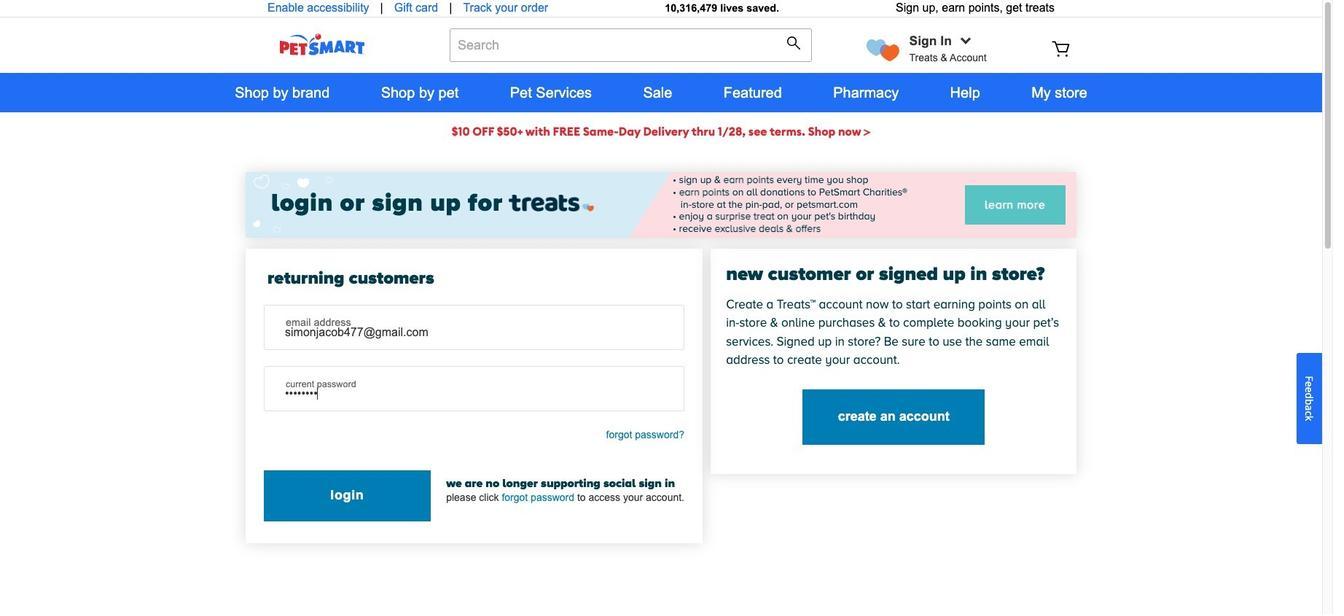 Task type: vqa. For each thing, say whether or not it's contained in the screenshot.
'honestly'
no



Task type: describe. For each thing, give the bounding box(es) containing it.
loyalty treats image
[[503, 195, 594, 212]]

petsmart image
[[253, 34, 392, 55]]



Task type: locate. For each thing, give the bounding box(es) containing it.
search text field
[[450, 28, 812, 62]]

None text field
[[265, 306, 684, 349]]

None password field
[[265, 367, 684, 411]]

None search field
[[450, 28, 812, 77]]

None submit
[[787, 36, 805, 54]]

loyalty icon image
[[867, 39, 900, 61]]



